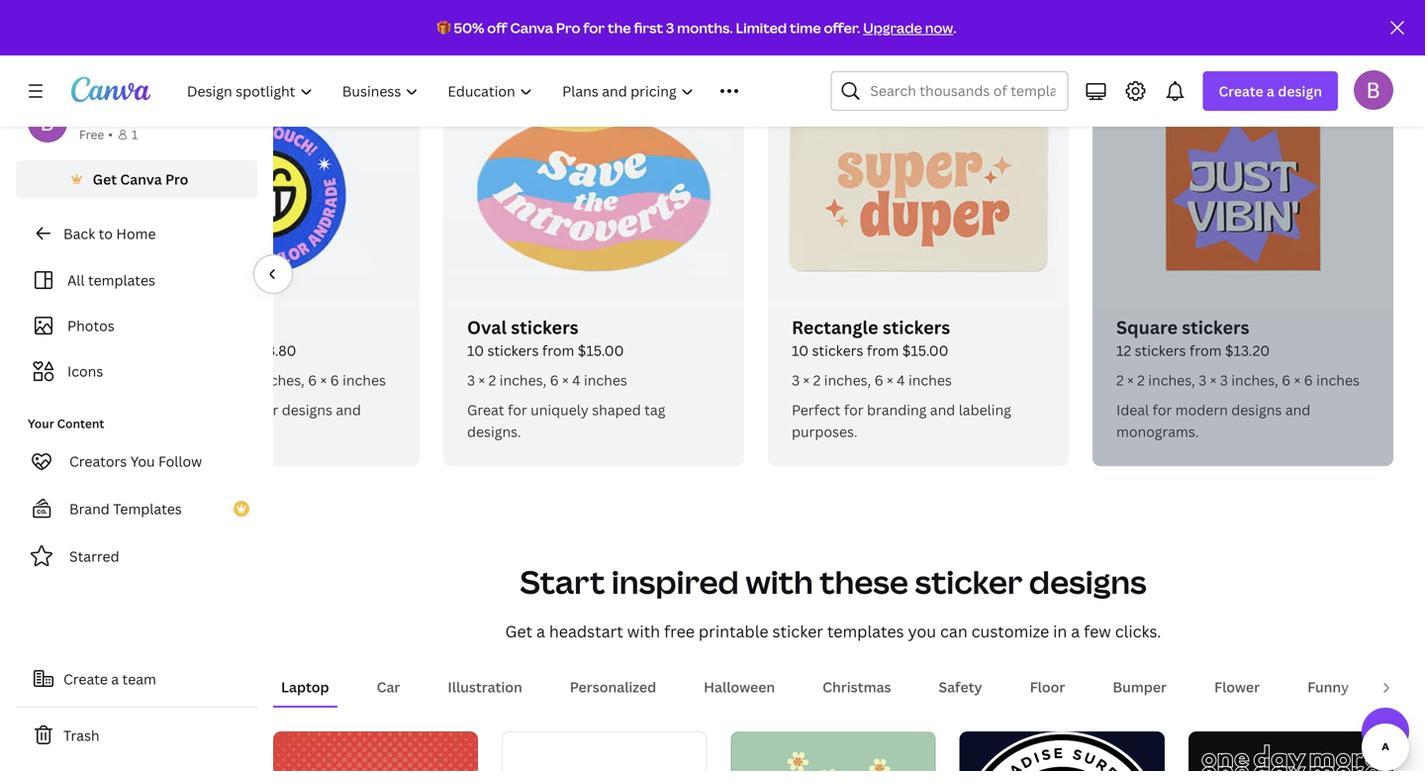 Task type: vqa. For each thing, say whether or not it's contained in the screenshot.
the bottom Create
yes



Task type: locate. For each thing, give the bounding box(es) containing it.
2 vertical spatial sticker
[[773, 621, 823, 642]]

create left team
[[63, 670, 108, 688]]

0 horizontal spatial and
[[336, 400, 361, 419]]

2 and from the left
[[930, 400, 955, 419]]

create for create a team
[[63, 670, 108, 688]]

0 horizontal spatial pro
[[165, 170, 188, 189]]

2 × from the left
[[236, 371, 243, 389]]

a inside button
[[111, 670, 119, 688]]

3 2 from the left
[[489, 371, 496, 389]]

sticker right cool
[[234, 400, 278, 419]]

1 3 × 2 inches, 6 × 4 inches from the left
[[467, 371, 627, 389]]

3 × 2 inches, 6 × 4 inches
[[467, 371, 627, 389], [792, 371, 952, 389]]

0 horizontal spatial $15.00
[[578, 341, 624, 360]]

for inside great for uniquely shaped tag designs.
[[508, 400, 527, 419]]

safety button
[[931, 668, 990, 706]]

1 vertical spatial canva
[[120, 170, 162, 189]]

canva right off
[[510, 18, 553, 37]]

3 from from the left
[[867, 341, 899, 360]]

all templates link
[[28, 261, 245, 299]]

from left the $13.20
[[1190, 341, 1222, 360]]

from down oval stickers link
[[542, 341, 574, 360]]

2 10 from the left
[[792, 341, 809, 360]]

pro inside button
[[165, 170, 188, 189]]

you
[[130, 452, 155, 471]]

1 vertical spatial pro
[[165, 170, 188, 189]]

creators you follow
[[69, 452, 202, 471]]

oval stickers 10 stickers from $15.00
[[467, 315, 624, 360]]

0 horizontal spatial 2 × 2 inches, 3 × 3 inches, 6 × 6 inches
[[143, 371, 386, 389]]

2 ideal from the left
[[1116, 400, 1149, 419]]

personalized button
[[562, 668, 664, 706]]

0 horizontal spatial 3 × 2 inches, 6 × 4 inches
[[467, 371, 627, 389]]

icons
[[67, 362, 103, 381]]

1 2 × 2 inches, 3 × 3 inches, 6 × 6 inches from the left
[[143, 371, 386, 389]]

designs down $13.80
[[282, 400, 333, 419]]

× up great
[[479, 371, 485, 389]]

× up branding
[[887, 371, 893, 389]]

1 horizontal spatial get
[[505, 621, 533, 642]]

from down "rectangle stickers" link
[[867, 341, 899, 360]]

from inside oval stickers 10 stickers from $15.00
[[542, 341, 574, 360]]

laptop button
[[273, 668, 337, 706]]

× down square
[[1127, 371, 1134, 389]]

1 $15.00 from the left
[[578, 341, 624, 360]]

offer.
[[824, 18, 860, 37]]

follow
[[158, 452, 202, 471]]

9 × from the left
[[1210, 371, 1217, 389]]

$15.00 down "rectangle stickers" link
[[902, 341, 949, 360]]

a for headstart
[[536, 621, 545, 642]]

inches, up perfect
[[824, 371, 871, 389]]

create a team
[[63, 670, 156, 688]]

10 inside oval stickers 10 stickers from $15.00
[[467, 341, 484, 360]]

and inside ideal for cool sticker designs and logos.
[[336, 400, 361, 419]]

0 horizontal spatial get
[[93, 170, 117, 189]]

1 horizontal spatial 3 × 2 inches, 6 × 4 inches
[[792, 371, 952, 389]]

1 12 from the left
[[143, 341, 158, 360]]

1 horizontal spatial 10
[[792, 341, 809, 360]]

a left headstart
[[536, 621, 545, 642]]

get canva pro button
[[16, 160, 257, 198]]

for up monograms. on the right bottom
[[1153, 400, 1172, 419]]

2 2 from the left
[[163, 371, 171, 389]]

to
[[99, 224, 113, 243]]

5 6 from the left
[[1282, 371, 1291, 389]]

a left team
[[111, 670, 119, 688]]

with up printable
[[746, 560, 813, 603]]

× down square stickers link
[[1294, 371, 1301, 389]]

create inside dropdown button
[[1219, 82, 1264, 100]]

inches, down $13.80
[[258, 371, 305, 389]]

all
[[67, 271, 85, 290]]

for inside perfect for branding and labeling purposes.
[[844, 400, 864, 419]]

oval stickers link
[[467, 315, 721, 339]]

stickers
[[511, 315, 579, 339], [883, 315, 950, 339], [1182, 315, 1250, 339], [161, 341, 212, 360], [487, 341, 539, 360], [812, 341, 863, 360], [1135, 341, 1186, 360]]

10
[[467, 341, 484, 360], [792, 341, 809, 360]]

for up purposes.
[[844, 400, 864, 419]]

inches, for great for uniquely shaped tag designs.
[[500, 371, 547, 389]]

0 horizontal spatial 4
[[572, 371, 581, 389]]

for inside ideal for modern designs and monograms.
[[1153, 400, 1172, 419]]

get up illustration "button"
[[505, 621, 533, 642]]

your
[[28, 415, 54, 432]]

1 vertical spatial get
[[505, 621, 533, 642]]

can
[[940, 621, 968, 642]]

create left design
[[1219, 82, 1264, 100]]

inches, up modern
[[1148, 371, 1195, 389]]

5 × from the left
[[562, 371, 569, 389]]

0 vertical spatial create
[[1219, 82, 1264, 100]]

4 for oval stickers
[[572, 371, 581, 389]]

3 and from the left
[[1286, 400, 1311, 419]]

3 6 from the left
[[550, 371, 559, 389]]

printable
[[699, 621, 769, 642]]

these
[[820, 560, 909, 603]]

10 down the oval
[[467, 341, 484, 360]]

from inside square stickers 12 stickers from $13.20
[[1190, 341, 1222, 360]]

a
[[1267, 82, 1275, 100], [536, 621, 545, 642], [1071, 621, 1080, 642], [111, 670, 119, 688]]

10 for oval stickers
[[467, 341, 484, 360]]

1 horizontal spatial templates
[[827, 621, 904, 642]]

square stickers image
[[1093, 82, 1394, 308]]

rectangle stickers image
[[768, 82, 1069, 308]]

0 horizontal spatial create
[[63, 670, 108, 688]]

inches, down the $13.20
[[1232, 371, 1279, 389]]

5 inches, from the left
[[1148, 371, 1195, 389]]

and
[[336, 400, 361, 419], [930, 400, 955, 419], [1286, 400, 1311, 419]]

3 × 2 inches, 6 × 4 inches up branding
[[792, 371, 952, 389]]

shaped
[[592, 400, 641, 419]]

1 horizontal spatial canva
[[510, 18, 553, 37]]

× up uniquely at bottom left
[[562, 371, 569, 389]]

0 horizontal spatial 10
[[467, 341, 484, 360]]

2 horizontal spatial and
[[1286, 400, 1311, 419]]

2 from from the left
[[542, 341, 574, 360]]

.
[[953, 18, 957, 37]]

top level navigation element
[[174, 71, 783, 111], [174, 71, 783, 111]]

for
[[583, 18, 605, 37], [179, 400, 198, 419], [508, 400, 527, 419], [844, 400, 864, 419], [1153, 400, 1172, 419]]

× down 12 stickers from $13.80 on the left top
[[236, 371, 243, 389]]

from left $13.80
[[216, 341, 248, 360]]

your content
[[28, 415, 104, 432]]

0 vertical spatial pro
[[556, 18, 581, 37]]

0 horizontal spatial sticker
[[234, 400, 278, 419]]

get
[[93, 170, 117, 189], [505, 621, 533, 642]]

×
[[154, 371, 160, 389], [236, 371, 243, 389], [320, 371, 327, 389], [479, 371, 485, 389], [562, 371, 569, 389], [803, 371, 810, 389], [887, 371, 893, 389], [1127, 371, 1134, 389], [1210, 371, 1217, 389], [1294, 371, 1301, 389]]

10 inside rectangle stickers 10 stickers from $15.00
[[792, 341, 809, 360]]

canva down 1
[[120, 170, 162, 189]]

2 4 from the left
[[897, 371, 905, 389]]

designs up "few"
[[1029, 560, 1147, 603]]

get inside button
[[93, 170, 117, 189]]

🎁
[[437, 18, 451, 37]]

sticker
[[234, 400, 278, 419], [915, 560, 1023, 603], [773, 621, 823, 642]]

0 horizontal spatial templates
[[88, 271, 155, 290]]

1 horizontal spatial 2 × 2 inches, 3 × 3 inches, 6 × 6 inches
[[1116, 371, 1360, 389]]

red blue oh snap pop art circle laptop sticker image
[[273, 731, 478, 771]]

from inside rectangle stickers 10 stickers from $15.00
[[867, 341, 899, 360]]

2 × 2 inches, 3 × 3 inches, 6 × 6 inches down the $13.20
[[1116, 371, 1360, 389]]

2 6 from the left
[[330, 371, 339, 389]]

3 × 2 inches, 6 × 4 inches up uniquely at bottom left
[[467, 371, 627, 389]]

back to home
[[63, 224, 156, 243]]

1 vertical spatial sticker
[[915, 560, 1023, 603]]

1 horizontal spatial and
[[930, 400, 955, 419]]

floor button
[[1022, 668, 1073, 706]]

with left free
[[627, 621, 660, 642]]

for left the
[[583, 18, 605, 37]]

× up perfect
[[803, 371, 810, 389]]

1 horizontal spatial ideal
[[1116, 400, 1149, 419]]

designs right modern
[[1232, 400, 1282, 419]]

personalized
[[570, 677, 656, 696]]

back
[[63, 224, 95, 243]]

photos
[[67, 316, 115, 335]]

a left design
[[1267, 82, 1275, 100]]

1 inches, from the left
[[174, 371, 221, 389]]

sticker up can
[[915, 560, 1023, 603]]

1 10 from the left
[[467, 341, 484, 360]]

1 horizontal spatial sticker
[[773, 621, 823, 642]]

for inside ideal for cool sticker designs and logos.
[[179, 400, 198, 419]]

3 × from the left
[[320, 371, 327, 389]]

1
[[132, 126, 138, 143]]

2 horizontal spatial sticker
[[915, 560, 1023, 603]]

content
[[57, 415, 104, 432]]

$15.00
[[578, 341, 624, 360], [902, 341, 949, 360]]

and inside ideal for modern designs and monograms.
[[1286, 400, 1311, 419]]

None search field
[[831, 71, 1068, 111]]

2 2 × 2 inches, 3 × 3 inches, 6 × 6 inches from the left
[[1116, 371, 1360, 389]]

bob builder image
[[1354, 70, 1394, 110]]

flower
[[1214, 677, 1260, 696]]

1 × from the left
[[154, 371, 160, 389]]

christmas
[[823, 677, 891, 696]]

× up modern
[[1210, 371, 1217, 389]]

0 horizontal spatial designs
[[282, 400, 333, 419]]

create
[[1219, 82, 1264, 100], [63, 670, 108, 688]]

1 vertical spatial with
[[627, 621, 660, 642]]

safety
[[939, 677, 982, 696]]

a inside dropdown button
[[1267, 82, 1275, 100]]

0 horizontal spatial ideal
[[143, 400, 175, 419]]

4 inches from the left
[[1316, 371, 1360, 389]]

create a design
[[1219, 82, 1322, 100]]

bumper
[[1113, 677, 1167, 696]]

pro left the
[[556, 18, 581, 37]]

1 horizontal spatial $15.00
[[902, 341, 949, 360]]

1 horizontal spatial create
[[1219, 82, 1264, 100]]

inches
[[343, 371, 386, 389], [584, 371, 627, 389], [909, 371, 952, 389], [1316, 371, 1360, 389]]

blue and white retro surfing circle sticker image
[[960, 731, 1165, 771]]

free •
[[79, 126, 113, 143]]

for right great
[[508, 400, 527, 419]]

great
[[467, 400, 504, 419]]

1 horizontal spatial with
[[746, 560, 813, 603]]

templates right all
[[88, 271, 155, 290]]

1 vertical spatial templates
[[827, 621, 904, 642]]

ideal
[[143, 400, 175, 419], [1116, 400, 1149, 419]]

10 down rectangle on the right of page
[[792, 341, 809, 360]]

2 12 from the left
[[1116, 341, 1131, 360]]

photos link
[[28, 307, 245, 344]]

create inside button
[[63, 670, 108, 688]]

1 vertical spatial create
[[63, 670, 108, 688]]

2 for perfect for branding and labeling purposes.
[[813, 371, 821, 389]]

0 horizontal spatial with
[[627, 621, 660, 642]]

12
[[143, 341, 158, 360], [1116, 341, 1131, 360]]

1 horizontal spatial designs
[[1029, 560, 1147, 603]]

4 from from the left
[[1190, 341, 1222, 360]]

get down • at the top left of page
[[93, 170, 117, 189]]

× up ideal for cool sticker designs and logos.
[[320, 371, 327, 389]]

4 inches, from the left
[[824, 371, 871, 389]]

ideal inside ideal for modern designs and monograms.
[[1116, 400, 1149, 419]]

1 and from the left
[[336, 400, 361, 419]]

4 × from the left
[[479, 371, 485, 389]]

square stickers 12 stickers from $13.20
[[1116, 315, 1270, 360]]

oval stickers image
[[443, 82, 744, 308]]

inches, up cool
[[174, 371, 221, 389]]

pink kiss bubble gum sticker image
[[502, 731, 707, 771]]

1 4 from the left
[[572, 371, 581, 389]]

1 horizontal spatial 4
[[897, 371, 905, 389]]

3 inches, from the left
[[500, 371, 547, 389]]

1 ideal from the left
[[143, 400, 175, 419]]

stickers right the oval
[[511, 315, 579, 339]]

0 vertical spatial get
[[93, 170, 117, 189]]

0 horizontal spatial 12
[[143, 341, 158, 360]]

× up logos.
[[154, 371, 160, 389]]

a for team
[[111, 670, 119, 688]]

start inspired with these sticker designs
[[520, 560, 1147, 603]]

great for uniquely shaped tag designs.
[[467, 400, 666, 441]]

brand templates
[[69, 499, 182, 518]]

ideal up monograms. on the right bottom
[[1116, 400, 1149, 419]]

inches, up uniquely at bottom left
[[500, 371, 547, 389]]

$15.00 down oval stickers link
[[578, 341, 624, 360]]

2 3 × 2 inches, 6 × 4 inches from the left
[[792, 371, 952, 389]]

$15.00 inside oval stickers 10 stickers from $15.00
[[578, 341, 624, 360]]

1 horizontal spatial 12
[[1116, 341, 1131, 360]]

0 horizontal spatial canva
[[120, 170, 162, 189]]

$15.00 for oval stickers
[[578, 341, 624, 360]]

templates
[[88, 271, 155, 290], [827, 621, 904, 642]]

ideal up logos.
[[143, 400, 175, 419]]

creators
[[69, 452, 127, 471]]

from
[[216, 341, 248, 360], [542, 341, 574, 360], [867, 341, 899, 360], [1190, 341, 1222, 360]]

square
[[1116, 315, 1178, 339]]

stickers up cool
[[161, 341, 212, 360]]

design
[[1278, 82, 1322, 100]]

for left cool
[[179, 400, 198, 419]]

car button
[[369, 668, 408, 706]]

2 × 2 inches, 3 × 3 inches, 6 × 6 inches down $13.80
[[143, 371, 386, 389]]

create for create a design
[[1219, 82, 1264, 100]]

0 vertical spatial sticker
[[234, 400, 278, 419]]

now
[[925, 18, 953, 37]]

ideal inside ideal for cool sticker designs and logos.
[[143, 400, 175, 419]]

create a team button
[[16, 659, 257, 699]]

2 $15.00 from the left
[[902, 341, 949, 360]]

sticker down the start inspired with these sticker designs
[[773, 621, 823, 642]]

4 up uniquely at bottom left
[[572, 371, 581, 389]]

4 up branding
[[897, 371, 905, 389]]

$15.00 inside rectangle stickers 10 stickers from $15.00
[[902, 341, 949, 360]]

4 2 from the left
[[813, 371, 821, 389]]

templates down the these
[[827, 621, 904, 642]]

2 horizontal spatial designs
[[1232, 400, 1282, 419]]

time
[[790, 18, 821, 37]]

pro up back to home link
[[165, 170, 188, 189]]

brand
[[69, 499, 110, 518]]

6 2 from the left
[[1137, 371, 1145, 389]]



Task type: describe. For each thing, give the bounding box(es) containing it.
green yellow  60's 70's nostalgia we are all wonderful daisy flower circle round oval laptop sticker image
[[731, 732, 936, 771]]

upgrade now button
[[863, 18, 953, 37]]

inches, for ideal for cool sticker designs and logos.
[[174, 371, 221, 389]]

ideal for ideal for modern designs and monograms.
[[1116, 400, 1149, 419]]

icons link
[[28, 352, 245, 390]]

you
[[908, 621, 936, 642]]

a right in
[[1071, 621, 1080, 642]]

christmas button
[[815, 668, 899, 706]]

laptop
[[281, 677, 329, 696]]

50%
[[454, 18, 484, 37]]

funny
[[1308, 677, 1349, 696]]

2 for ideal for modern designs and monograms.
[[1137, 371, 1145, 389]]

brand templates link
[[16, 489, 257, 529]]

1 horizontal spatial pro
[[556, 18, 581, 37]]

2 × 2 inches, 3 × 3 inches, 6 × 6 inches for sticker
[[143, 371, 386, 389]]

6 × from the left
[[803, 371, 810, 389]]

rectangle
[[792, 315, 879, 339]]

$13.80
[[251, 341, 296, 360]]

2 inches from the left
[[584, 371, 627, 389]]

stickers down the oval
[[487, 341, 539, 360]]

canva inside get canva pro button
[[120, 170, 162, 189]]

inches, for perfect for branding and labeling purposes.
[[824, 371, 871, 389]]

limited
[[736, 18, 787, 37]]

5 2 from the left
[[1116, 371, 1124, 389]]

sticker inside ideal for cool sticker designs and logos.
[[234, 400, 278, 419]]

$13.20
[[1225, 341, 1270, 360]]

0 vertical spatial canva
[[510, 18, 553, 37]]

7 × from the left
[[887, 371, 893, 389]]

•
[[108, 126, 113, 143]]

creators you follow link
[[16, 441, 257, 481]]

2 for great for uniquely shaped tag designs.
[[489, 371, 496, 389]]

tag
[[644, 400, 666, 419]]

car
[[377, 677, 400, 696]]

10 for rectangle stickers
[[792, 341, 809, 360]]

rectangle stickers 10 stickers from $15.00
[[792, 315, 950, 360]]

few
[[1084, 621, 1111, 642]]

for for oval stickers
[[508, 400, 527, 419]]

branding
[[867, 400, 927, 419]]

trash
[[63, 726, 100, 745]]

circle stickers image
[[119, 82, 420, 308]]

designs inside ideal for cool sticker designs and logos.
[[282, 400, 333, 419]]

floor
[[1030, 677, 1065, 696]]

8 × from the left
[[1127, 371, 1134, 389]]

logos.
[[143, 422, 182, 441]]

a for design
[[1267, 82, 1275, 100]]

0 vertical spatial templates
[[88, 271, 155, 290]]

ideal for cool sticker designs and logos.
[[143, 400, 361, 441]]

3 inches from the left
[[909, 371, 952, 389]]

3 × 2 inches, 6 × 4 inches for rectangle
[[792, 371, 952, 389]]

starred
[[69, 547, 119, 566]]

trash link
[[16, 716, 257, 755]]

for for square stickers
[[1153, 400, 1172, 419]]

perfect
[[792, 400, 841, 419]]

free
[[664, 621, 695, 642]]

6 6 from the left
[[1304, 371, 1313, 389]]

halloween button
[[696, 668, 783, 706]]

illustration
[[448, 677, 522, 696]]

halloween
[[704, 677, 775, 696]]

get canva pro
[[93, 170, 188, 189]]

ideal for modern designs and monograms.
[[1116, 400, 1311, 441]]

1 6 from the left
[[308, 371, 317, 389]]

off
[[487, 18, 507, 37]]

get for get canva pro
[[93, 170, 117, 189]]

inches, for ideal for modern designs and monograms.
[[1148, 371, 1195, 389]]

rectangle stickers link
[[792, 315, 1045, 339]]

labeling
[[959, 400, 1011, 419]]

get a headstart with free printable sticker templates you can customize in a few clicks.
[[505, 621, 1162, 642]]

designs.
[[467, 422, 521, 441]]

oval
[[467, 315, 507, 339]]

illustration button
[[440, 668, 530, 706]]

upgrade
[[863, 18, 922, 37]]

4 6 from the left
[[875, 371, 883, 389]]

Search search field
[[870, 72, 1055, 110]]

12 inside square stickers 12 stickers from $13.20
[[1116, 341, 1131, 360]]

perfect for branding and labeling purposes.
[[792, 400, 1011, 441]]

1 from from the left
[[216, 341, 248, 360]]

🎁 50% off canva pro for the first 3 months. limited time offer. upgrade now .
[[437, 18, 957, 37]]

all templates
[[67, 271, 155, 290]]

3 × 2 inches, 6 × 4 inches for oval
[[467, 371, 627, 389]]

starred link
[[16, 536, 257, 576]]

team
[[122, 670, 156, 688]]

flower button
[[1207, 668, 1268, 706]]

first
[[634, 18, 663, 37]]

monograms.
[[1116, 422, 1199, 441]]

0 vertical spatial with
[[746, 560, 813, 603]]

1 2 from the left
[[143, 371, 150, 389]]

from for square
[[1190, 341, 1222, 360]]

from for rectangle
[[867, 341, 899, 360]]

for for rectangle stickers
[[844, 400, 864, 419]]

12 stickers from $13.80
[[143, 341, 296, 360]]

stickers down rectangle on the right of page
[[812, 341, 863, 360]]

home
[[116, 224, 156, 243]]

back to home link
[[16, 214, 257, 253]]

2 for ideal for cool sticker designs and logos.
[[163, 371, 171, 389]]

inspired
[[612, 560, 739, 603]]

ideal for ideal for cool sticker designs and logos.
[[143, 400, 175, 419]]

square stickers link
[[1116, 315, 1370, 339]]

from for oval
[[542, 341, 574, 360]]

stickers right rectangle on the right of page
[[883, 315, 950, 339]]

uniquely
[[531, 400, 589, 419]]

black and white cool one day more landscape laptop sticker image
[[1189, 731, 1394, 771]]

cool
[[202, 400, 231, 419]]

months.
[[677, 18, 733, 37]]

10 × from the left
[[1294, 371, 1301, 389]]

1 inches from the left
[[343, 371, 386, 389]]

in
[[1053, 621, 1067, 642]]

clicks.
[[1115, 621, 1162, 642]]

and inside perfect for branding and labeling purposes.
[[930, 400, 955, 419]]

$15.00 for rectangle stickers
[[902, 341, 949, 360]]

get for get a headstart with free printable sticker templates you can customize in a few clicks.
[[505, 621, 533, 642]]

headstart
[[549, 621, 623, 642]]

6 inches, from the left
[[1232, 371, 1279, 389]]

stickers up the $13.20
[[1182, 315, 1250, 339]]

2 inches, from the left
[[258, 371, 305, 389]]

the
[[608, 18, 631, 37]]

free
[[79, 126, 104, 143]]

2 × 2 inches, 3 × 3 inches, 6 × 6 inches for designs
[[1116, 371, 1360, 389]]

purposes.
[[792, 422, 858, 441]]

templates
[[113, 499, 182, 518]]

funny button
[[1300, 668, 1357, 706]]

stickers down square
[[1135, 341, 1186, 360]]

designs inside ideal for modern designs and monograms.
[[1232, 400, 1282, 419]]

start
[[520, 560, 605, 603]]

4 for rectangle stickers
[[897, 371, 905, 389]]



